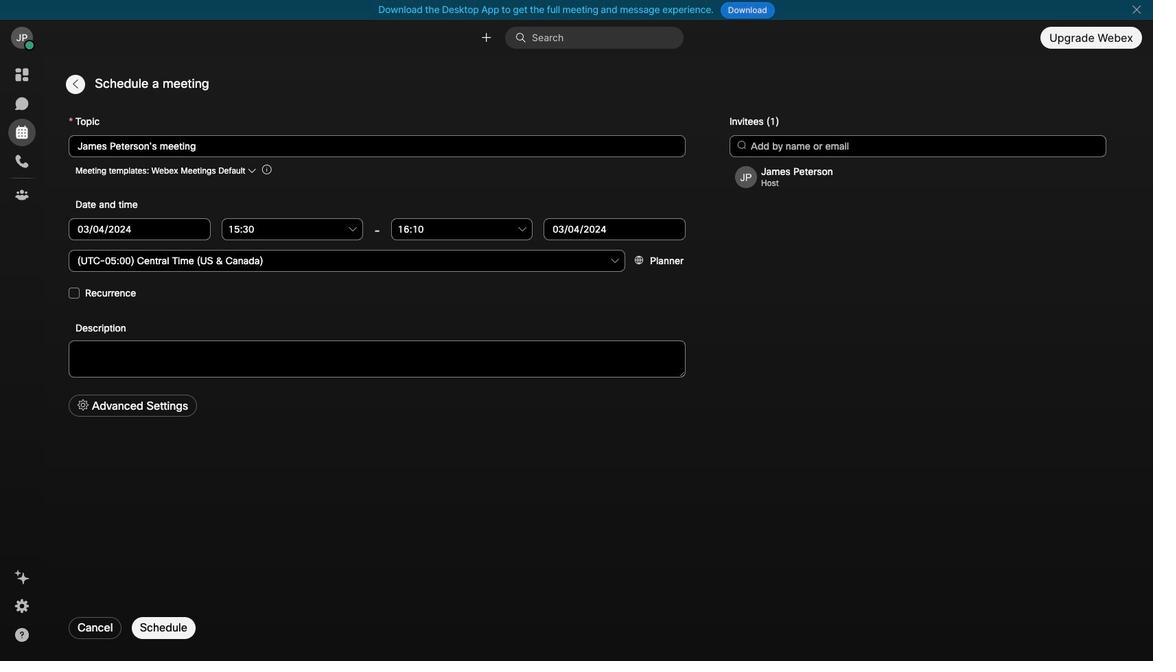 Task type: vqa. For each thing, say whether or not it's contained in the screenshot.
NAVIGATION
yes



Task type: locate. For each thing, give the bounding box(es) containing it.
webex tab list
[[8, 61, 36, 209]]

navigation
[[0, 56, 44, 661]]



Task type: describe. For each thing, give the bounding box(es) containing it.
cancel_16 image
[[1132, 4, 1143, 15]]



